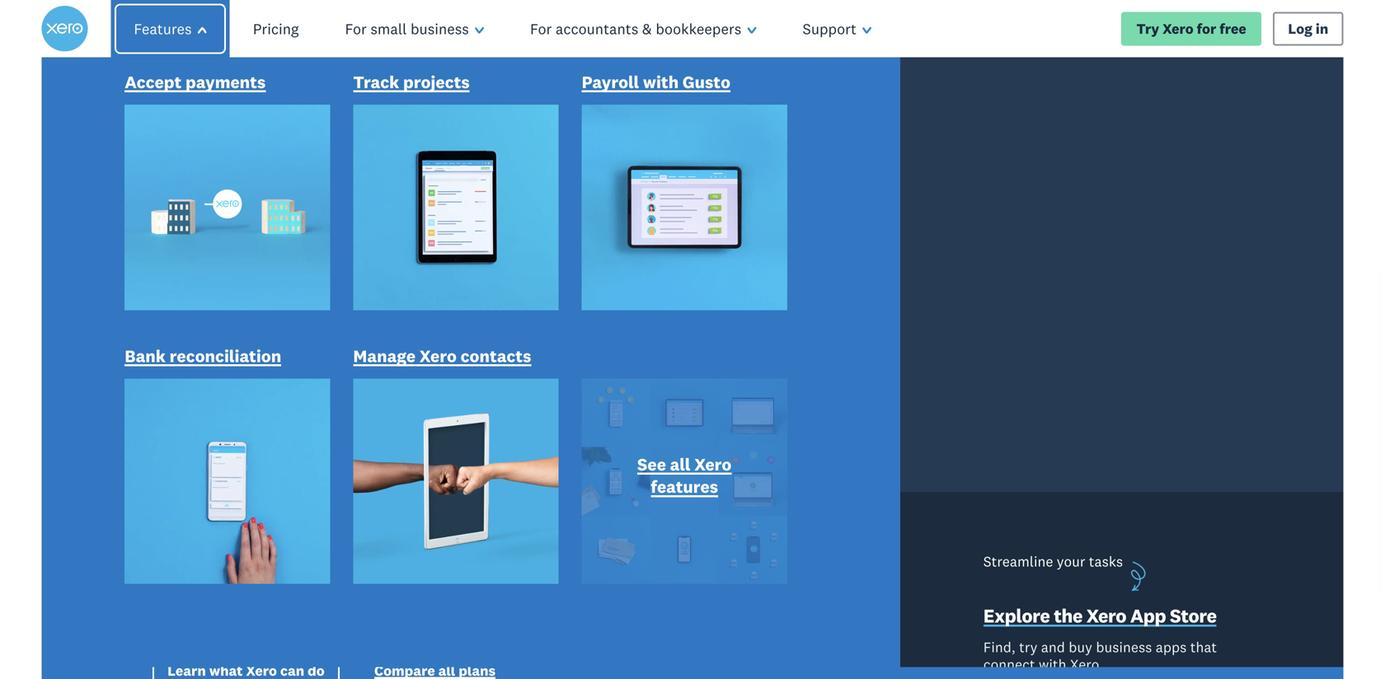 Task type: describe. For each thing, give the bounding box(es) containing it.
all
[[670, 454, 691, 475]]

off
[[487, 523, 518, 556]]

0 vertical spatial with
[[643, 71, 679, 93]]

manage xero contacts link
[[353, 345, 531, 371]]

the
[[1054, 604, 1083, 628]]

app
[[1131, 604, 1166, 628]]

log in
[[1289, 20, 1329, 37]]

pricing
[[253, 19, 299, 38]]

software
[[152, 415, 428, 501]]

bank reconciliation
[[125, 345, 281, 367]]

bookkeepers
[[656, 19, 742, 38]]

contacts
[[461, 345, 531, 367]]

projects
[[403, 71, 470, 93]]

pricing link
[[230, 0, 322, 58]]

back
[[279, 104, 431, 190]]

try
[[1137, 20, 1160, 37]]

50%
[[427, 523, 480, 556]]

try
[[1019, 639, 1038, 656]]

&
[[642, 19, 652, 38]]

find, try and buy business apps that connect with xero.
[[984, 639, 1217, 674]]

that
[[1191, 639, 1217, 656]]

xero. inside limited time offer: get 50% off for 3 months* plus free onboarding when you purchase xero.
[[386, 587, 446, 620]]

time
[[250, 523, 303, 556]]

explore
[[984, 604, 1050, 628]]

find,
[[984, 639, 1016, 656]]

log
[[1289, 20, 1313, 37]]

when
[[152, 587, 215, 620]]

track projects
[[353, 71, 470, 93]]

1 horizontal spatial free
[[1220, 20, 1247, 37]]

back to what you love with xero accounting software
[[152, 104, 512, 501]]

for accountants & bookkeepers button
[[507, 0, 780, 58]]

with inside back to what you love with xero accounting software
[[297, 228, 436, 314]]

business inside 'for small business' dropdown button
[[411, 19, 469, 38]]

accept
[[125, 71, 182, 93]]

payroll with gusto link
[[582, 71, 731, 96]]

in
[[1316, 20, 1329, 37]]

accounting
[[152, 353, 504, 439]]

support button
[[780, 0, 895, 58]]

get
[[378, 523, 420, 556]]

track projects link
[[353, 71, 470, 96]]

0 vertical spatial for
[[1197, 20, 1217, 37]]

for small business button
[[322, 0, 507, 58]]

reconciliation
[[170, 345, 281, 367]]

features
[[651, 476, 718, 498]]

and
[[1041, 639, 1065, 656]]

try xero for free
[[1137, 20, 1247, 37]]

see
[[638, 454, 666, 475]]

xero inside back to what you love with xero accounting software
[[152, 291, 297, 377]]

for accountants & bookkeepers
[[530, 19, 742, 38]]

for inside limited time offer: get 50% off for 3 months* plus free onboarding when you purchase xero.
[[525, 523, 558, 556]]



Task type: locate. For each thing, give the bounding box(es) containing it.
for
[[1197, 20, 1217, 37], [525, 523, 558, 556]]

explore the xero app store
[[984, 604, 1217, 628]]

accept payments
[[125, 71, 266, 93]]

months*
[[173, 555, 275, 588]]

0 horizontal spatial business
[[411, 19, 469, 38]]

accountants
[[556, 19, 639, 38]]

bank reconciliation link
[[125, 345, 281, 371]]

to
[[446, 104, 512, 190]]

xero. right and
[[1070, 656, 1103, 674]]

payments
[[186, 71, 266, 93]]

0 vertical spatial xero.
[[386, 587, 446, 620]]

free inside limited time offer: get 50% off for 3 months* plus free onboarding when you purchase xero.
[[339, 555, 385, 588]]

log in link
[[1273, 12, 1344, 46]]

limited time offer: get 50% off for 3 months* plus free onboarding when you purchase xero.
[[152, 523, 558, 620]]

track
[[353, 71, 399, 93]]

try xero for free link
[[1122, 12, 1262, 46]]

1 horizontal spatial you
[[324, 166, 439, 252]]

for for for accountants & bookkeepers
[[530, 19, 552, 38]]

onboarding
[[391, 555, 526, 588]]

you
[[324, 166, 439, 252], [222, 587, 264, 620]]

1 vertical spatial free
[[339, 555, 385, 588]]

2 vertical spatial with
[[1039, 656, 1067, 674]]

for right 'try'
[[1197, 20, 1217, 37]]

what
[[152, 166, 310, 252]]

bank
[[125, 345, 166, 367]]

0 vertical spatial free
[[1220, 20, 1247, 37]]

you inside back to what you love with xero accounting software
[[324, 166, 439, 252]]

manage
[[353, 345, 416, 367]]

offer:
[[310, 523, 372, 556]]

1 vertical spatial you
[[222, 587, 264, 620]]

accept payments link
[[125, 71, 266, 96]]

0 horizontal spatial for
[[525, 523, 558, 556]]

buy
[[1069, 639, 1093, 656]]

0 horizontal spatial xero.
[[386, 587, 446, 620]]

see all xero features
[[638, 454, 732, 498]]

with inside 'find, try and buy business apps that connect with xero.'
[[1039, 656, 1067, 674]]

a xero user decorating a cake with blue icing. social proof badges surrounding the circular image. image
[[707, 58, 1344, 680]]

support
[[803, 19, 857, 38]]

business down explore the xero app store link
[[1096, 639, 1152, 656]]

0 vertical spatial business
[[411, 19, 469, 38]]

manage xero contacts
[[353, 345, 531, 367]]

xero homepage image
[[42, 6, 88, 52]]

xero. inside 'find, try and buy business apps that connect with xero.'
[[1070, 656, 1103, 674]]

3
[[152, 555, 167, 588]]

plus
[[281, 555, 332, 588]]

streamline
[[984, 553, 1054, 571]]

1 vertical spatial xero.
[[1070, 656, 1103, 674]]

for for for small business
[[345, 19, 367, 38]]

free
[[1220, 20, 1247, 37], [339, 555, 385, 588]]

features
[[134, 19, 192, 38]]

for left small
[[345, 19, 367, 38]]

see all xero features link
[[617, 453, 753, 502]]

0 horizontal spatial you
[[222, 587, 264, 620]]

xero. down the get
[[386, 587, 446, 620]]

xero
[[1163, 20, 1194, 37], [152, 291, 297, 377], [420, 345, 457, 367], [695, 454, 732, 475], [1087, 604, 1127, 628]]

your
[[1057, 553, 1086, 571]]

1 horizontal spatial xero.
[[1070, 656, 1103, 674]]

small
[[371, 19, 407, 38]]

1 horizontal spatial for
[[530, 19, 552, 38]]

for inside dropdown button
[[530, 19, 552, 38]]

for right off at the bottom
[[525, 523, 558, 556]]

payroll with gusto
[[582, 71, 731, 93]]

1 horizontal spatial business
[[1096, 639, 1152, 656]]

limited
[[152, 523, 243, 556]]

business right small
[[411, 19, 469, 38]]

for inside dropdown button
[[345, 19, 367, 38]]

0 vertical spatial you
[[324, 166, 439, 252]]

business
[[411, 19, 469, 38], [1096, 639, 1152, 656]]

apps
[[1156, 639, 1187, 656]]

0 horizontal spatial with
[[297, 228, 436, 314]]

payroll
[[582, 71, 639, 93]]

gusto
[[683, 71, 731, 93]]

1 horizontal spatial for
[[1197, 20, 1217, 37]]

1 horizontal spatial with
[[643, 71, 679, 93]]

1 for from the left
[[345, 19, 367, 38]]

explore the xero app store link
[[984, 604, 1217, 632]]

for left accountants
[[530, 19, 552, 38]]

you inside limited time offer: get 50% off for 3 months* plus free onboarding when you purchase xero.
[[222, 587, 264, 620]]

features button
[[105, 0, 236, 58]]

store
[[1170, 604, 1217, 628]]

xero.
[[386, 587, 446, 620], [1070, 656, 1103, 674]]

free left log
[[1220, 20, 1247, 37]]

1 vertical spatial for
[[525, 523, 558, 556]]

1 vertical spatial business
[[1096, 639, 1152, 656]]

0 horizontal spatial for
[[345, 19, 367, 38]]

free right plus
[[339, 555, 385, 588]]

with
[[643, 71, 679, 93], [297, 228, 436, 314], [1039, 656, 1067, 674]]

purchase
[[271, 587, 379, 620]]

xero inside 'see all xero features'
[[695, 454, 732, 475]]

business inside 'find, try and buy business apps that connect with xero.'
[[1096, 639, 1152, 656]]

1 vertical spatial with
[[297, 228, 436, 314]]

connect
[[984, 656, 1036, 674]]

for small business
[[345, 19, 469, 38]]

love
[[152, 228, 283, 314]]

2 for from the left
[[530, 19, 552, 38]]

tasks
[[1089, 553, 1123, 571]]

2 horizontal spatial with
[[1039, 656, 1067, 674]]

streamline your tasks
[[984, 553, 1123, 571]]

0 horizontal spatial free
[[339, 555, 385, 588]]

for
[[345, 19, 367, 38], [530, 19, 552, 38]]



Task type: vqa. For each thing, say whether or not it's contained in the screenshot.
apply.
no



